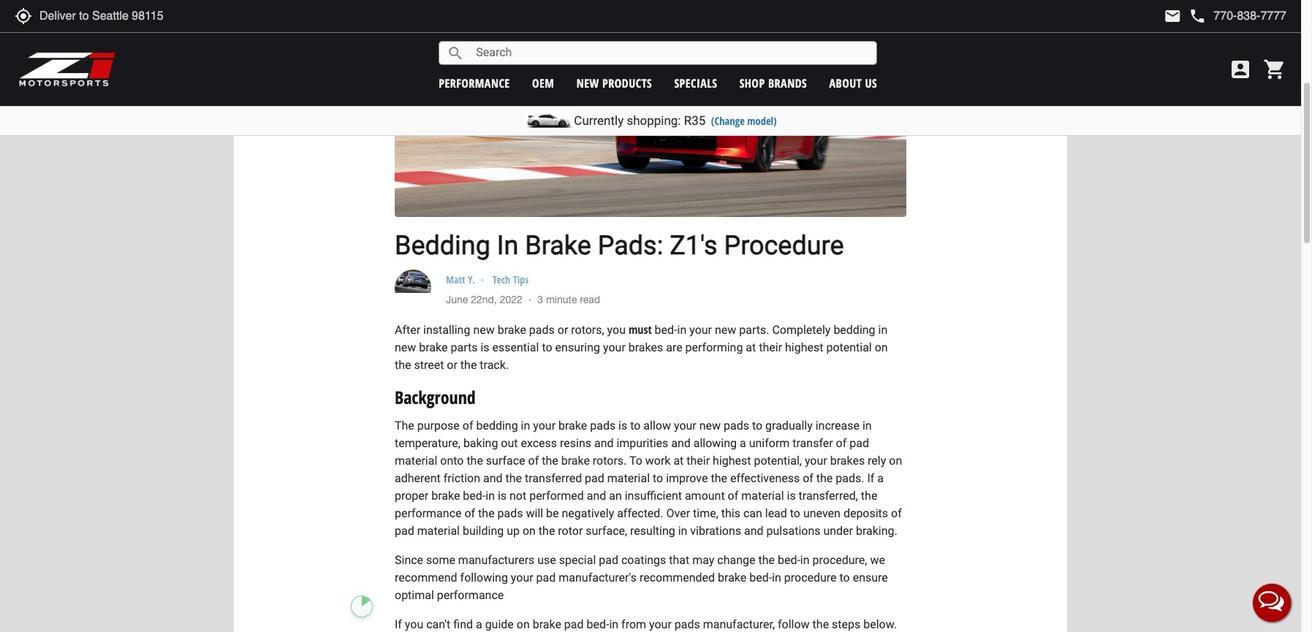 Task type: vqa. For each thing, say whether or not it's contained in the screenshot.
read more » link
no



Task type: locate. For each thing, give the bounding box(es) containing it.
oem
[[532, 75, 555, 91]]

0 vertical spatial a
[[740, 436, 746, 450]]

following
[[460, 571, 508, 585]]

an
[[609, 489, 622, 503]]

1 vertical spatial at
[[674, 454, 684, 468]]

pad
[[850, 436, 869, 450], [585, 471, 605, 485], [395, 524, 414, 538], [599, 553, 619, 567], [536, 571, 556, 585], [564, 618, 584, 632]]

rotors,
[[571, 323, 604, 337]]

coatings
[[622, 553, 666, 567]]

if down rely
[[868, 471, 875, 485]]

about us
[[830, 75, 878, 91]]

new products
[[577, 75, 652, 91]]

and
[[594, 436, 614, 450], [671, 436, 691, 450], [483, 471, 503, 485], [587, 489, 606, 503], [744, 524, 764, 538]]

1 vertical spatial performance
[[395, 507, 462, 520]]

currently
[[574, 113, 624, 128]]

0 vertical spatial at
[[746, 340, 756, 354]]

tech
[[493, 273, 511, 287]]

1 horizontal spatial bedding
[[834, 323, 876, 337]]

1 horizontal spatial at
[[746, 340, 756, 354]]

or down parts
[[447, 358, 458, 372]]

brakes down "must"
[[629, 340, 663, 354]]

if inside the purpose of bedding in your brake pads is to allow your new pads to gradually increase in temperature, baking out excess resins and impurities and allowing a uniform transfer of pad material onto the surface of the brake rotors. to work at their highest potential, your brakes rely on adherent friction and the transferred pad material to improve the effectiveness of the pads. if a proper brake bed-in is not performed and an insufficient amount of material is transferred, the performance of the pads will be negatively affected. over time, this can lead to uneven deposits of pad material building up on the rotor surface, resulting in vibrations and pulsations under braking.
[[868, 471, 875, 485]]

may
[[693, 553, 715, 567]]

bedding inside bed-in your new parts. completely bedding in new brake parts is essential to ensuring your brakes are performing at their highest potential on the street or the track.
[[834, 323, 876, 337]]

at up improve
[[674, 454, 684, 468]]

0 vertical spatial or
[[558, 323, 568, 337]]

the down parts
[[461, 358, 477, 372]]

1 vertical spatial highest
[[713, 454, 751, 468]]

pads.
[[836, 471, 865, 485]]

performance
[[439, 75, 510, 91], [395, 507, 462, 520], [437, 588, 504, 602]]

brake up street
[[419, 340, 448, 354]]

new up currently
[[577, 75, 599, 91]]

is up track.
[[481, 340, 490, 354]]

parts.
[[739, 323, 770, 337]]

shop brands link
[[740, 75, 807, 91]]

minute
[[546, 294, 577, 305]]

on right the potential
[[875, 340, 888, 354]]

material up some
[[417, 524, 460, 538]]

your down rotors, at the left bottom of page
[[603, 340, 626, 354]]

material
[[395, 454, 438, 468], [607, 471, 650, 485], [742, 489, 784, 503], [417, 524, 460, 538]]

and left an
[[587, 489, 606, 503]]

bed-
[[655, 323, 678, 337], [463, 489, 486, 503], [778, 553, 801, 567], [750, 571, 772, 585], [587, 618, 609, 632]]

bed- left from
[[587, 618, 609, 632]]

performance down following
[[437, 588, 504, 602]]

in
[[497, 230, 519, 261]]

proper
[[395, 489, 429, 503]]

their down parts.
[[759, 340, 782, 354]]

0 vertical spatial if
[[868, 471, 875, 485]]

brake right guide
[[533, 618, 562, 632]]

bedding in brake pads: z1's procedure image
[[395, 0, 907, 217]]

procedure
[[784, 571, 837, 585]]

0 vertical spatial highest
[[785, 340, 824, 354]]

bed- down change
[[750, 571, 772, 585]]

steps
[[832, 618, 861, 632]]

increase
[[816, 419, 860, 433]]

0 vertical spatial you
[[607, 323, 626, 337]]

their up improve
[[687, 454, 710, 468]]

bedding up out
[[476, 419, 518, 433]]

1 vertical spatial bedding
[[476, 419, 518, 433]]

uniform
[[749, 436, 790, 450]]

a right find
[[476, 618, 482, 632]]

rotor
[[558, 524, 583, 538]]

to down after installing new brake pads or rotors, you must
[[542, 340, 553, 354]]

is up lead
[[787, 489, 796, 503]]

to
[[542, 340, 553, 354], [630, 419, 641, 433], [752, 419, 763, 433], [653, 471, 663, 485], [790, 507, 801, 520], [840, 571, 850, 585]]

you left "must"
[[607, 323, 626, 337]]

must
[[629, 321, 652, 337]]

some
[[426, 553, 455, 567]]

0 horizontal spatial if
[[395, 618, 402, 632]]

bedding up the potential
[[834, 323, 876, 337]]

highest down allowing
[[713, 454, 751, 468]]

performance inside the 'since some manufacturers use special pad coatings that may change the bed-in procedure, we recommend following your pad manufacturer's recommended brake bed-in procedure to ensure optimal performance'
[[437, 588, 504, 602]]

if
[[868, 471, 875, 485], [395, 618, 402, 632]]

0 vertical spatial their
[[759, 340, 782, 354]]

read
[[580, 294, 600, 305]]

or up ensuring
[[558, 323, 568, 337]]

you left can't
[[405, 618, 424, 632]]

pads up up
[[498, 507, 523, 520]]

1 vertical spatial a
[[878, 471, 884, 485]]

are
[[666, 340, 683, 354]]

is inside bed-in your new parts. completely bedding in new brake parts is essential to ensuring your brakes are performing at their highest potential on the street or the track.
[[481, 340, 490, 354]]

2 horizontal spatial a
[[878, 471, 884, 485]]

to down procedure,
[[840, 571, 850, 585]]

account_box link
[[1226, 58, 1256, 81]]

currently shopping: r35 (change model)
[[574, 113, 777, 128]]

0 horizontal spatial a
[[476, 618, 482, 632]]

1 horizontal spatial if
[[868, 471, 875, 485]]

vibrations
[[691, 524, 742, 538]]

the up building
[[478, 507, 495, 520]]

bed- up are at the right bottom of page
[[655, 323, 678, 337]]

pad down use
[[536, 571, 556, 585]]

potential,
[[754, 454, 802, 468]]

0 horizontal spatial their
[[687, 454, 710, 468]]

new up allowing
[[700, 419, 721, 433]]

your down manufacturers
[[511, 571, 534, 585]]

onto
[[440, 454, 464, 468]]

brake down change
[[718, 571, 747, 585]]

brake inside after installing new brake pads or rotors, you must
[[498, 323, 526, 337]]

1 horizontal spatial highest
[[785, 340, 824, 354]]

the up transferred,
[[817, 471, 833, 485]]

pads down 3
[[529, 323, 555, 337]]

ensure
[[853, 571, 888, 585]]

0 vertical spatial brakes
[[629, 340, 663, 354]]

brake up resins
[[559, 419, 587, 433]]

new up parts
[[473, 323, 495, 337]]

of up baking
[[463, 419, 473, 433]]

2 vertical spatial performance
[[437, 588, 504, 602]]

0 horizontal spatial brakes
[[629, 340, 663, 354]]

follow
[[778, 618, 810, 632]]

at down parts.
[[746, 340, 756, 354]]

brake up essential at bottom left
[[498, 323, 526, 337]]

the inside the 'since some manufacturers use special pad coatings that may change the bed-in procedure, we recommend following your pad manufacturer's recommended brake bed-in procedure to ensure optimal performance'
[[759, 553, 775, 567]]

affected.
[[617, 507, 664, 520]]

0 horizontal spatial bedding
[[476, 419, 518, 433]]

is up impurities
[[619, 419, 628, 433]]

0 horizontal spatial highest
[[713, 454, 751, 468]]

0 horizontal spatial at
[[674, 454, 684, 468]]

your
[[690, 323, 712, 337], [603, 340, 626, 354], [533, 419, 556, 433], [674, 419, 697, 433], [805, 454, 828, 468], [511, 571, 534, 585], [649, 618, 672, 632]]

your right allow
[[674, 419, 697, 433]]

mail
[[1164, 7, 1182, 25]]

r35
[[684, 113, 706, 128]]

pulsations
[[767, 524, 821, 538]]

be
[[546, 507, 559, 520]]

1 horizontal spatial you
[[607, 323, 626, 337]]

lead
[[765, 507, 787, 520]]

installing
[[423, 323, 471, 337]]

0 horizontal spatial or
[[447, 358, 458, 372]]

brakes up pads.
[[830, 454, 865, 468]]

the up deposits
[[861, 489, 878, 503]]

rotors.
[[593, 454, 627, 468]]

bed- down friction
[[463, 489, 486, 503]]

material down to
[[607, 471, 650, 485]]

performance down search in the top of the page
[[439, 75, 510, 91]]

a left uniform
[[740, 436, 746, 450]]

bed- up procedure
[[778, 553, 801, 567]]

1 horizontal spatial their
[[759, 340, 782, 354]]

brake inside the 'since some manufacturers use special pad coatings that may change the bed-in procedure, we recommend following your pad manufacturer's recommended brake bed-in procedure to ensure optimal performance'
[[718, 571, 747, 585]]

performance down proper
[[395, 507, 462, 520]]

1 horizontal spatial or
[[558, 323, 568, 337]]

phone
[[1189, 7, 1207, 25]]

0 vertical spatial bedding
[[834, 323, 876, 337]]

a down rely
[[878, 471, 884, 485]]

0 horizontal spatial you
[[405, 618, 424, 632]]

new inside the purpose of bedding in your brake pads is to allow your new pads to gradually increase in temperature, baking out excess resins and impurities and allowing a uniform transfer of pad material onto the surface of the brake rotors. to work at their highest potential, your brakes rely on adherent friction and the transferred pad material to improve the effectiveness of the pads. if a proper brake bed-in is not performed and an insufficient amount of material is transferred, the performance of the pads will be negatively affected. over time, this can lead to uneven deposits of pad material building up on the rotor surface, resulting in vibrations and pulsations under braking.
[[700, 419, 721, 433]]

adherent
[[395, 471, 441, 485]]

since some manufacturers use special pad coatings that may change the bed-in procedure, we recommend following your pad manufacturer's recommended brake bed-in procedure to ensure optimal performance
[[395, 553, 888, 602]]

to down work
[[653, 471, 663, 485]]

you
[[607, 323, 626, 337], [405, 618, 424, 632]]

1 vertical spatial their
[[687, 454, 710, 468]]

on
[[875, 340, 888, 354], [889, 454, 903, 468], [523, 524, 536, 538], [517, 618, 530, 632]]

negatively
[[562, 507, 614, 520]]

background
[[395, 385, 476, 409]]

1 horizontal spatial brakes
[[830, 454, 865, 468]]

a
[[740, 436, 746, 450], [878, 471, 884, 485], [476, 618, 482, 632]]

effectiveness
[[730, 471, 800, 485]]

if down optimal
[[395, 618, 402, 632]]

on right rely
[[889, 454, 903, 468]]

new down the after
[[395, 340, 416, 354]]

resulting
[[630, 524, 675, 538]]

the up not
[[506, 471, 522, 485]]

highest down completely at the right
[[785, 340, 824, 354]]

bedding
[[834, 323, 876, 337], [476, 419, 518, 433]]

improve
[[666, 471, 708, 485]]

on right guide
[[517, 618, 530, 632]]

your up performing
[[690, 323, 712, 337]]

on right up
[[523, 524, 536, 538]]

can't
[[426, 618, 451, 632]]

to up uniform
[[752, 419, 763, 433]]

(change model) link
[[711, 114, 777, 128]]

the right change
[[759, 553, 775, 567]]

1 vertical spatial brakes
[[830, 454, 865, 468]]

special
[[559, 553, 596, 567]]

3 minute read
[[538, 294, 600, 305]]

1 vertical spatial or
[[447, 358, 458, 372]]

pad down manufacturer's
[[564, 618, 584, 632]]

is left not
[[498, 489, 507, 503]]

about
[[830, 75, 862, 91]]



Task type: describe. For each thing, give the bounding box(es) containing it.
mail phone
[[1164, 7, 1207, 25]]

that
[[669, 553, 690, 567]]

22nd,
[[471, 294, 497, 305]]

excess
[[521, 436, 557, 450]]

manufacturers
[[458, 553, 535, 567]]

the
[[395, 419, 415, 433]]

out
[[501, 436, 518, 450]]

of down increase on the right bottom of page
[[836, 436, 847, 450]]

you inside after installing new brake pads or rotors, you must
[[607, 323, 626, 337]]

can
[[744, 507, 763, 520]]

gradually
[[766, 419, 813, 433]]

recommended
[[640, 571, 715, 585]]

search
[[447, 44, 465, 62]]

phone link
[[1189, 7, 1287, 25]]

pads up allowing
[[724, 419, 750, 433]]

material up "adherent"
[[395, 454, 438, 468]]

pad up since
[[395, 524, 414, 538]]

not
[[510, 489, 527, 503]]

your right from
[[649, 618, 672, 632]]

change
[[718, 553, 756, 567]]

pads down recommended
[[675, 618, 700, 632]]

their inside bed-in your new parts. completely bedding in new brake parts is essential to ensuring your brakes are performing at their highest potential on the street or the track.
[[759, 340, 782, 354]]

up
[[507, 524, 520, 538]]

street
[[414, 358, 444, 372]]

of down excess at bottom left
[[528, 454, 539, 468]]

to up impurities
[[630, 419, 641, 433]]

and down surface
[[483, 471, 503, 485]]

bedding in brake pads: z1's procedure
[[395, 230, 844, 261]]

to inside the 'since some manufacturers use special pad coatings that may change the bed-in procedure, we recommend following your pad manufacturer's recommended brake bed-in procedure to ensure optimal performance'
[[840, 571, 850, 585]]

1 vertical spatial if
[[395, 618, 402, 632]]

deposits
[[844, 507, 889, 520]]

brake inside bed-in your new parts. completely bedding in new brake parts is essential to ensuring your brakes are performing at their highest potential on the street or the track.
[[419, 340, 448, 354]]

work
[[646, 454, 671, 468]]

your inside the 'since some manufacturers use special pad coatings that may change the bed-in procedure, we recommend following your pad manufacturer's recommended brake bed-in procedure to ensure optimal performance'
[[511, 571, 534, 585]]

2022
[[500, 294, 523, 305]]

their inside the purpose of bedding in your brake pads is to allow your new pads to gradually increase in temperature, baking out excess resins and impurities and allowing a uniform transfer of pad material onto the surface of the brake rotors. to work at their highest potential, your brakes rely on adherent friction and the transferred pad material to improve the effectiveness of the pads. if a proper brake bed-in is not performed and an insufficient amount of material is transferred, the performance of the pads will be negatively affected. over time, this can lead to uneven deposits of pad material building up on the rotor surface, resulting in vibrations and pulsations under braking.
[[687, 454, 710, 468]]

pads up resins
[[590, 419, 616, 433]]

recommend
[[395, 571, 457, 585]]

bed- inside the purpose of bedding in your brake pads is to allow your new pads to gradually increase in temperature, baking out excess resins and impurities and allowing a uniform transfer of pad material onto the surface of the brake rotors. to work at their highest potential, your brakes rely on adherent friction and the transferred pad material to improve the effectiveness of the pads. if a proper brake bed-in is not performed and an insufficient amount of material is transferred, the performance of the pads will be negatively affected. over time, this can lead to uneven deposits of pad material building up on the rotor surface, resulting in vibrations and pulsations under braking.
[[463, 489, 486, 503]]

z1 motorsports logo image
[[18, 51, 117, 88]]

we
[[870, 553, 885, 567]]

the left the "steps"
[[813, 618, 829, 632]]

model)
[[748, 114, 777, 128]]

bedding
[[395, 230, 491, 261]]

brakes inside the purpose of bedding in your brake pads is to allow your new pads to gradually increase in temperature, baking out excess resins and impurities and allowing a uniform transfer of pad material onto the surface of the brake rotors. to work at their highest potential, your brakes rely on adherent friction and the transferred pad material to improve the effectiveness of the pads. if a proper brake bed-in is not performed and an insufficient amount of material is transferred, the performance of the pads will be negatively affected. over time, this can lead to uneven deposits of pad material building up on the rotor surface, resulting in vibrations and pulsations under braking.
[[830, 454, 865, 468]]

allow
[[644, 419, 671, 433]]

uneven
[[804, 507, 841, 520]]

or inside bed-in your new parts. completely bedding in new brake parts is essential to ensuring your brakes are performing at their highest potential on the street or the track.
[[447, 358, 458, 372]]

new inside after installing new brake pads or rotors, you must
[[473, 323, 495, 337]]

the down baking
[[467, 454, 483, 468]]

of up this
[[728, 489, 739, 503]]

products
[[603, 75, 652, 91]]

after
[[395, 323, 421, 337]]

performed
[[530, 489, 584, 503]]

matt
[[446, 273, 466, 287]]

bed-in your new parts. completely bedding in new brake parts is essential to ensuring your brakes are performing at their highest potential on the street or the track.
[[395, 323, 888, 372]]

brake down resins
[[561, 454, 590, 468]]

3
[[538, 294, 543, 305]]

of up building
[[465, 507, 475, 520]]

z1's
[[670, 230, 718, 261]]

purpose
[[417, 419, 460, 433]]

new up performing
[[715, 323, 737, 337]]

manufacturer,
[[703, 618, 775, 632]]

on inside bed-in your new parts. completely bedding in new brake parts is essential to ensuring your brakes are performing at their highest potential on the street or the track.
[[875, 340, 888, 354]]

1 horizontal spatial a
[[740, 436, 746, 450]]

below.
[[864, 618, 897, 632]]

the up amount
[[711, 471, 728, 485]]

building
[[463, 524, 504, 538]]

shopping:
[[627, 113, 681, 128]]

use
[[538, 553, 556, 567]]

of up transferred,
[[803, 471, 814, 485]]

procedure
[[724, 230, 844, 261]]

will
[[526, 507, 543, 520]]

of up braking.
[[891, 507, 902, 520]]

pads inside after installing new brake pads or rotors, you must
[[529, 323, 555, 337]]

transferred,
[[799, 489, 858, 503]]

parts
[[451, 340, 478, 354]]

ensuring
[[555, 340, 600, 354]]

your down transfer
[[805, 454, 828, 468]]

pad up rely
[[850, 436, 869, 450]]

the left street
[[395, 358, 411, 372]]

procedure,
[[813, 553, 868, 567]]

find
[[454, 618, 473, 632]]

to up pulsations
[[790, 507, 801, 520]]

potential
[[827, 340, 872, 354]]

shop
[[740, 75, 765, 91]]

your up excess at bottom left
[[533, 419, 556, 433]]

since
[[395, 553, 423, 567]]

the up transferred on the bottom of the page
[[542, 454, 558, 468]]

over
[[667, 507, 690, 520]]

highest inside bed-in your new parts. completely bedding in new brake parts is essential to ensuring your brakes are performing at their highest potential on the street or the track.
[[785, 340, 824, 354]]

performance inside the purpose of bedding in your brake pads is to allow your new pads to gradually increase in temperature, baking out excess resins and impurities and allowing a uniform transfer of pad material onto the surface of the brake rotors. to work at their highest potential, your brakes rely on adherent friction and the transferred pad material to improve the effectiveness of the pads. if a proper brake bed-in is not performed and an insufficient amount of material is transferred, the performance of the pads will be negatively affected. over time, this can lead to uneven deposits of pad material building up on the rotor surface, resulting in vibrations and pulsations under braking.
[[395, 507, 462, 520]]

matt y. image
[[395, 270, 431, 294]]

or inside after installing new brake pads or rotors, you must
[[558, 323, 568, 337]]

pad up manufacturer's
[[599, 553, 619, 567]]

oem link
[[532, 75, 555, 91]]

account_box
[[1229, 58, 1253, 81]]

to inside bed-in your new parts. completely bedding in new brake parts is essential to ensuring your brakes are performing at their highest potential on the street or the track.
[[542, 340, 553, 354]]

brake down friction
[[432, 489, 460, 503]]

essential
[[492, 340, 539, 354]]

about us link
[[830, 75, 878, 91]]

bed- inside bed-in your new parts. completely bedding in new brake parts is essential to ensuring your brakes are performing at their highest potential on the street or the track.
[[655, 323, 678, 337]]

transferred
[[525, 471, 582, 485]]

shopping_cart
[[1264, 58, 1287, 81]]

2 vertical spatial a
[[476, 618, 482, 632]]

track.
[[480, 358, 509, 372]]

at inside the purpose of bedding in your brake pads is to allow your new pads to gradually increase in temperature, baking out excess resins and impurities and allowing a uniform transfer of pad material onto the surface of the brake rotors. to work at their highest potential, your brakes rely on adherent friction and the transferred pad material to improve the effectiveness of the pads. if a proper brake bed-in is not performed and an insufficient amount of material is transferred, the performance of the pads will be negatively affected. over time, this can lead to uneven deposits of pad material building up on the rotor surface, resulting in vibrations and pulsations under braking.
[[674, 454, 684, 468]]

optimal
[[395, 588, 434, 602]]

at inside bed-in your new parts. completely bedding in new brake parts is essential to ensuring your brakes are performing at their highest potential on the street or the track.
[[746, 340, 756, 354]]

surface,
[[586, 524, 628, 538]]

bedding inside the purpose of bedding in your brake pads is to allow your new pads to gradually increase in temperature, baking out excess resins and impurities and allowing a uniform transfer of pad material onto the surface of the brake rotors. to work at their highest potential, your brakes rely on adherent friction and the transferred pad material to improve the effectiveness of the pads. if a proper brake bed-in is not performed and an insufficient amount of material is transferred, the performance of the pads will be negatively affected. over time, this can lead to uneven deposits of pad material building up on the rotor surface, resulting in vibrations and pulsations under braking.
[[476, 419, 518, 433]]

temperature,
[[395, 436, 461, 450]]

guide
[[485, 618, 514, 632]]

brands
[[769, 75, 807, 91]]

impurities
[[617, 436, 669, 450]]

time,
[[693, 507, 719, 520]]

june
[[446, 294, 468, 305]]

y.
[[468, 273, 475, 287]]

and up rotors.
[[594, 436, 614, 450]]

manufacturer's
[[559, 571, 637, 585]]

1 vertical spatial you
[[405, 618, 424, 632]]

shopping_cart link
[[1260, 58, 1287, 81]]

brakes inside bed-in your new parts. completely bedding in new brake parts is essential to ensuring your brakes are performing at their highest potential on the street or the track.
[[629, 340, 663, 354]]

highest inside the purpose of bedding in your brake pads is to allow your new pads to gradually increase in temperature, baking out excess resins and impurities and allowing a uniform transfer of pad material onto the surface of the brake rotors. to work at their highest potential, your brakes rely on adherent friction and the transferred pad material to improve the effectiveness of the pads. if a proper brake bed-in is not performed and an insufficient amount of material is transferred, the performance of the pads will be negatively affected. over time, this can lead to uneven deposits of pad material building up on the rotor surface, resulting in vibrations and pulsations under braking.
[[713, 454, 751, 468]]

friction
[[444, 471, 480, 485]]

0 vertical spatial performance
[[439, 75, 510, 91]]

my_location
[[15, 7, 32, 25]]

amount
[[685, 489, 725, 503]]

and left allowing
[[671, 436, 691, 450]]

the down be
[[539, 524, 555, 538]]

Search search field
[[465, 42, 877, 64]]

material down the effectiveness
[[742, 489, 784, 503]]

to
[[630, 454, 643, 468]]

rely
[[868, 454, 886, 468]]

and down can
[[744, 524, 764, 538]]

allowing
[[694, 436, 737, 450]]

pad down rotors.
[[585, 471, 605, 485]]

performing
[[686, 340, 743, 354]]



